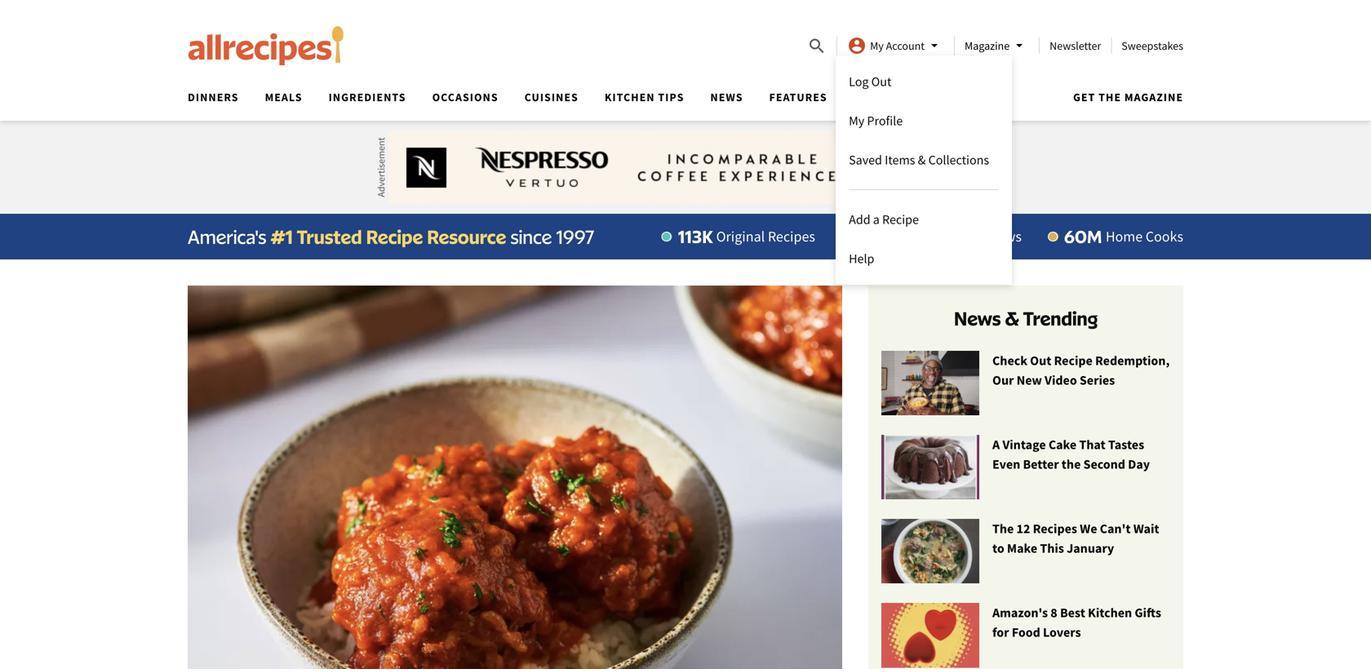 Task type: locate. For each thing, give the bounding box(es) containing it.
recipe right a
[[883, 211, 919, 228]]

recipe up video
[[1055, 353, 1093, 369]]

video
[[1045, 372, 1078, 389]]

&
[[918, 152, 926, 168], [960, 227, 969, 246], [1005, 307, 1020, 330]]

out inside check out recipe redemption, our new video series
[[1031, 353, 1052, 369]]

caret_down image
[[925, 36, 945, 56]]

occasions
[[432, 90, 499, 105]]

cake
[[1049, 437, 1077, 453]]

1 horizontal spatial recipe
[[883, 211, 919, 228]]

kitchen inside amazon's 8 best kitchen gifts for food lovers
[[1089, 605, 1133, 622]]

log out link
[[836, 62, 1013, 101]]

america's #1 trusted recipe resource since 1997
[[188, 225, 595, 249]]

newsletter button
[[1050, 38, 1102, 53]]

1 horizontal spatial recipes
[[1033, 521, 1078, 537]]

sweepstakes link
[[1122, 38, 1184, 53]]

0 horizontal spatial out
[[872, 73, 892, 90]]

news up check
[[954, 307, 1001, 330]]

food
[[1012, 625, 1041, 641]]

melinda's porcupine meatballs image
[[188, 286, 843, 670]]

tastes
[[1109, 437, 1145, 453]]

our
[[993, 372, 1015, 389]]

& right ratings
[[960, 227, 969, 246]]

the 12 recipes we can't wait to make this january
[[993, 521, 1160, 557]]

my right account icon on the top right of the page
[[871, 38, 884, 53]]

0 horizontal spatial news
[[711, 90, 744, 105]]

trusted
[[297, 225, 362, 249]]

about us
[[854, 90, 912, 105]]

occasions link
[[432, 90, 499, 105]]

2 horizontal spatial &
[[1005, 307, 1020, 330]]

day
[[1129, 457, 1151, 473]]

out for log
[[872, 73, 892, 90]]

navigation containing dinners
[[175, 85, 1184, 121]]

check out recipe redemption, our new video series link
[[882, 351, 1171, 416]]

0 horizontal spatial recipes
[[768, 227, 816, 246]]

recipe inside check out recipe redemption, our new video series
[[1055, 353, 1093, 369]]

saved
[[849, 152, 883, 168]]

recipes inside the 12 recipes we can't wait to make this january
[[1033, 521, 1078, 537]]

amazon's 8 best kitchen gifts for food lovers
[[993, 605, 1162, 641]]

that
[[1080, 437, 1106, 453]]

new
[[1017, 372, 1043, 389]]

& inside 6.9m+ ratings & reviews
[[960, 227, 969, 246]]

kitchen
[[605, 90, 655, 105], [1089, 605, 1133, 622]]

0 vertical spatial news
[[711, 90, 744, 105]]

recipes right original
[[768, 227, 816, 246]]

second
[[1084, 457, 1126, 473]]

news for news & trending
[[954, 307, 1001, 330]]

can't
[[1100, 521, 1131, 537]]

1 horizontal spatial kitchen
[[1089, 605, 1133, 622]]

recipe
[[883, 211, 919, 228], [366, 225, 423, 249], [1055, 353, 1093, 369]]

8
[[1051, 605, 1058, 622]]

recipe for add a recipe
[[883, 211, 919, 228]]

original
[[717, 227, 765, 246]]

1 horizontal spatial my
[[871, 38, 884, 53]]

& inside banner
[[918, 152, 926, 168]]

home
[[1106, 227, 1143, 246]]

kitchen inside banner
[[605, 90, 655, 105]]

home image
[[188, 26, 345, 65]]

overhead view of italian wedding soup with carrots, greens, orzo pasta and meatballs in a white bowl image
[[882, 519, 980, 585]]

cooks
[[1146, 227, 1184, 246]]

1 vertical spatial my
[[849, 113, 865, 129]]

my account button
[[848, 36, 945, 56]]

0 vertical spatial &
[[918, 152, 926, 168]]

better
[[1024, 457, 1060, 473]]

0 vertical spatial kitchen
[[605, 90, 655, 105]]

my left profile
[[849, 113, 865, 129]]

1 vertical spatial recipes
[[1033, 521, 1078, 537]]

my
[[871, 38, 884, 53], [849, 113, 865, 129]]

my for my account
[[871, 38, 884, 53]]

ingredients
[[329, 90, 406, 105]]

1 vertical spatial &
[[960, 227, 969, 246]]

add
[[849, 211, 871, 228]]

out
[[872, 73, 892, 90], [1031, 353, 1052, 369]]

recipes
[[768, 227, 816, 246], [1033, 521, 1078, 537]]

0 horizontal spatial recipe
[[366, 225, 423, 249]]

account image
[[848, 36, 867, 56]]

navigation
[[175, 85, 1184, 121]]

account
[[886, 38, 925, 53]]

1 horizontal spatial &
[[960, 227, 969, 246]]

0 horizontal spatial kitchen
[[605, 90, 655, 105]]

search image
[[808, 36, 827, 56]]

1 vertical spatial news
[[954, 307, 1001, 330]]

redemption,
[[1096, 353, 1170, 369]]

0 vertical spatial out
[[872, 73, 892, 90]]

recipes up this at the bottom right of the page
[[1033, 521, 1078, 537]]

add a recipe link
[[836, 200, 1013, 239]]

my inside 'link'
[[849, 113, 865, 129]]

news
[[711, 90, 744, 105], [954, 307, 1001, 330]]

1 vertical spatial out
[[1031, 353, 1052, 369]]

recipes inside 113k original recipes
[[768, 227, 816, 246]]

#1
[[271, 225, 293, 249]]

1 horizontal spatial news
[[954, 307, 1001, 330]]

& right items
[[918, 152, 926, 168]]

kitchen left tips
[[605, 90, 655, 105]]

my inside button
[[871, 38, 884, 53]]

my profile link
[[836, 101, 1013, 140]]

0 horizontal spatial my
[[849, 113, 865, 129]]

magazine button
[[965, 36, 1030, 56]]

america's
[[188, 225, 266, 249]]

kitchen right best
[[1089, 605, 1133, 622]]

the 12 recipes we can't wait to make this january link
[[882, 519, 1171, 585]]

saved items & collections
[[849, 152, 990, 168]]

news right tips
[[711, 90, 744, 105]]

recipe right trusted
[[366, 225, 423, 249]]

out up about us link
[[872, 73, 892, 90]]

us
[[896, 90, 912, 105]]

check out recipe redemption, our new video series
[[993, 353, 1170, 389]]

0 vertical spatial recipes
[[768, 227, 816, 246]]

out up new
[[1031, 353, 1052, 369]]

recipe inside banner
[[883, 211, 919, 228]]

cuisines
[[525, 90, 579, 105]]

banner
[[0, 0, 1372, 285]]

1 vertical spatial kitchen
[[1089, 605, 1133, 622]]

amazon's
[[993, 605, 1049, 622]]

& up check
[[1005, 307, 1020, 330]]

0 vertical spatial my
[[871, 38, 884, 53]]

1 horizontal spatial out
[[1031, 353, 1052, 369]]

out inside log out link
[[872, 73, 892, 90]]

features
[[770, 90, 828, 105]]

about us link
[[854, 90, 912, 105]]

0 horizontal spatial &
[[918, 152, 926, 168]]

make
[[1008, 541, 1038, 557]]

dinners link
[[188, 90, 239, 105]]

2 horizontal spatial recipe
[[1055, 353, 1093, 369]]

a vintage cake that tastes even better the second day
[[993, 437, 1151, 473]]



Task type: vqa. For each thing, say whether or not it's contained in the screenshot.
tips
yes



Task type: describe. For each thing, give the bounding box(es) containing it.
1997
[[556, 225, 595, 249]]

silivo silicone heart shaped cake pans on a yellow and red ben-day dot background. image
[[882, 604, 980, 669]]

items
[[885, 152, 916, 168]]

the
[[1062, 457, 1081, 473]]

check
[[993, 353, 1028, 369]]

& for 6.9m+
[[960, 227, 969, 246]]

a
[[874, 211, 880, 228]]

get
[[1074, 90, 1096, 105]]

get the magazine link
[[1074, 90, 1184, 105]]

kitchen tips
[[605, 90, 685, 105]]

my for my profile
[[849, 113, 865, 129]]

60m
[[1065, 226, 1103, 247]]

12
[[1017, 521, 1031, 537]]

amazon's 8 best kitchen gifts for food lovers link
[[882, 604, 1171, 669]]

since
[[511, 225, 552, 249]]

6.9m+
[[858, 226, 908, 247]]

log out
[[849, 73, 892, 90]]

a
[[993, 437, 1000, 453]]

meals link
[[265, 90, 303, 105]]

wait
[[1134, 521, 1160, 537]]

advertisement element
[[389, 131, 983, 204]]

magazine
[[965, 38, 1010, 53]]

trending
[[1024, 307, 1098, 330]]

out for check
[[1031, 353, 1052, 369]]

newsletter
[[1050, 38, 1102, 53]]

add a recipe
[[849, 211, 919, 228]]

news for news link
[[711, 90, 744, 105]]

resource
[[427, 225, 506, 249]]

cuisines link
[[525, 90, 579, 105]]

january
[[1067, 541, 1115, 557]]

a vintage cake that tastes even better the second day link
[[882, 435, 1171, 501]]

help
[[849, 251, 875, 267]]

get the magazine
[[1074, 90, 1184, 105]]

to
[[993, 541, 1005, 557]]

tips
[[658, 90, 685, 105]]

banner containing log out
[[0, 0, 1372, 285]]

sweepstakes
[[1122, 38, 1184, 53]]

help link
[[836, 239, 1013, 278]]

features link
[[770, 90, 828, 105]]

& for saved
[[918, 152, 926, 168]]

lovers
[[1044, 625, 1082, 641]]

even
[[993, 457, 1021, 473]]

tunnel of fudge cake, chocolate bundt cake on cake stand with purple border image
[[882, 435, 980, 501]]

navigation inside banner
[[175, 85, 1184, 121]]

saved items & collections link
[[836, 140, 1013, 180]]

caret_down image
[[1010, 36, 1030, 56]]

profile
[[868, 113, 903, 129]]

about
[[854, 90, 893, 105]]

news & trending
[[954, 307, 1098, 330]]

recipes for 113k
[[768, 227, 816, 246]]

recipes for the
[[1033, 521, 1078, 537]]

for
[[993, 625, 1010, 641]]

113k original recipes
[[678, 226, 816, 247]]

the
[[993, 521, 1014, 537]]

dinners
[[188, 90, 239, 105]]

ratings
[[912, 227, 957, 246]]

vintage
[[1003, 437, 1047, 453]]

news link
[[711, 90, 744, 105]]

series
[[1080, 372, 1116, 389]]

2 vertical spatial &
[[1005, 307, 1020, 330]]

we
[[1080, 521, 1098, 537]]

reviews
[[972, 227, 1022, 246]]

6.9m+ ratings & reviews
[[858, 226, 1022, 247]]

recipe for check out recipe redemption, our new video series
[[1055, 353, 1093, 369]]

collections
[[929, 152, 990, 168]]

my profile
[[849, 113, 903, 129]]

best
[[1061, 605, 1086, 622]]

magazine
[[1125, 90, 1184, 105]]

my account
[[871, 38, 925, 53]]

kitchen tips link
[[605, 90, 685, 105]]

log
[[849, 73, 869, 90]]

meals
[[265, 90, 303, 105]]

this
[[1041, 541, 1065, 557]]

113k
[[678, 226, 713, 247]]

gifts
[[1135, 605, 1162, 622]]

roscoe hall holding a bowl from the one pan mac n cheese redux recipe image
[[882, 351, 980, 416]]

ingredients link
[[329, 90, 406, 105]]



